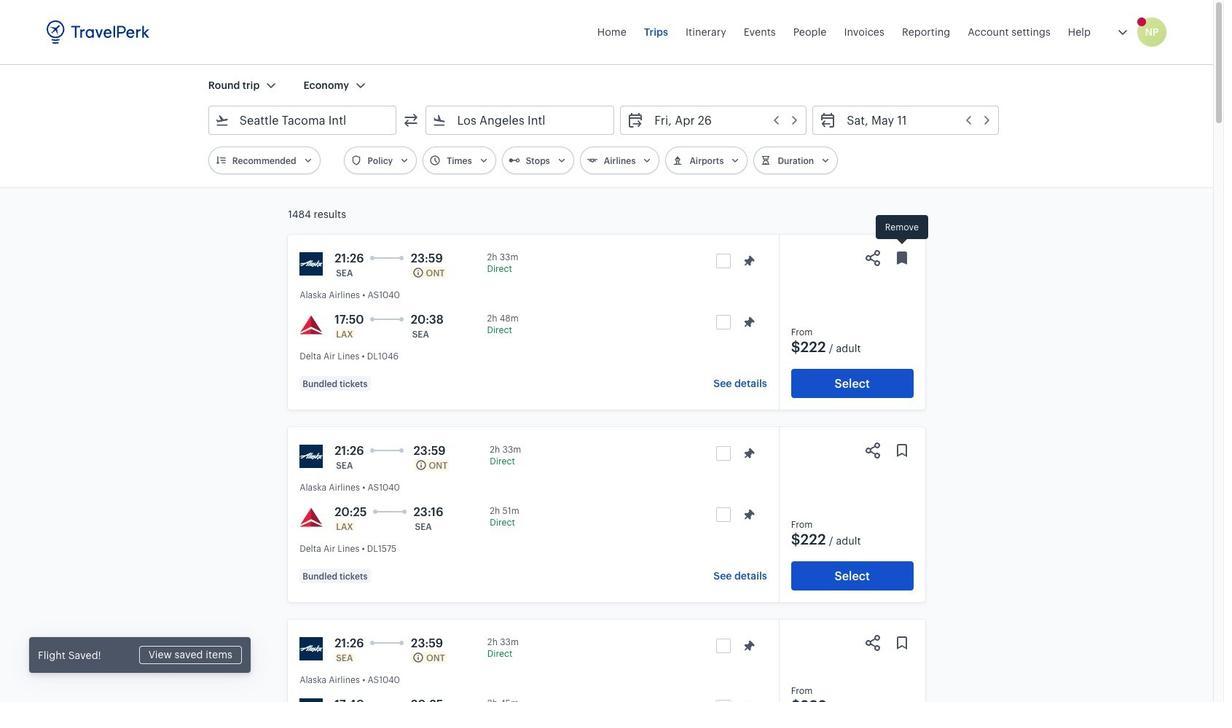 Task type: describe. For each thing, give the bounding box(es) containing it.
alaska airlines image for delta air lines image
[[300, 252, 323, 276]]

alaska airlines image
[[300, 637, 323, 661]]

From search field
[[230, 109, 377, 132]]

delta air lines image
[[300, 314, 323, 337]]



Task type: locate. For each thing, give the bounding box(es) containing it.
delta air lines image
[[300, 506, 323, 529]]

tooltip
[[876, 215, 929, 246]]

Depart field
[[645, 109, 801, 132]]

1 vertical spatial alaska airlines image
[[300, 445, 323, 468]]

alaska airlines image
[[300, 252, 323, 276], [300, 445, 323, 468], [300, 698, 323, 702]]

1 alaska airlines image from the top
[[300, 252, 323, 276]]

0 vertical spatial alaska airlines image
[[300, 252, 323, 276]]

alaska airlines image down alaska airlines image on the bottom left of page
[[300, 698, 323, 702]]

alaska airlines image up delta air lines image
[[300, 252, 323, 276]]

2 alaska airlines image from the top
[[300, 445, 323, 468]]

3 alaska airlines image from the top
[[300, 698, 323, 702]]

alaska airlines image up delta air lines icon
[[300, 445, 323, 468]]

2 vertical spatial alaska airlines image
[[300, 698, 323, 702]]

Return field
[[837, 109, 993, 132]]

To search field
[[447, 109, 595, 132]]

alaska airlines image for delta air lines icon
[[300, 445, 323, 468]]



Task type: vqa. For each thing, say whether or not it's contained in the screenshot.
Add traveler search box
no



